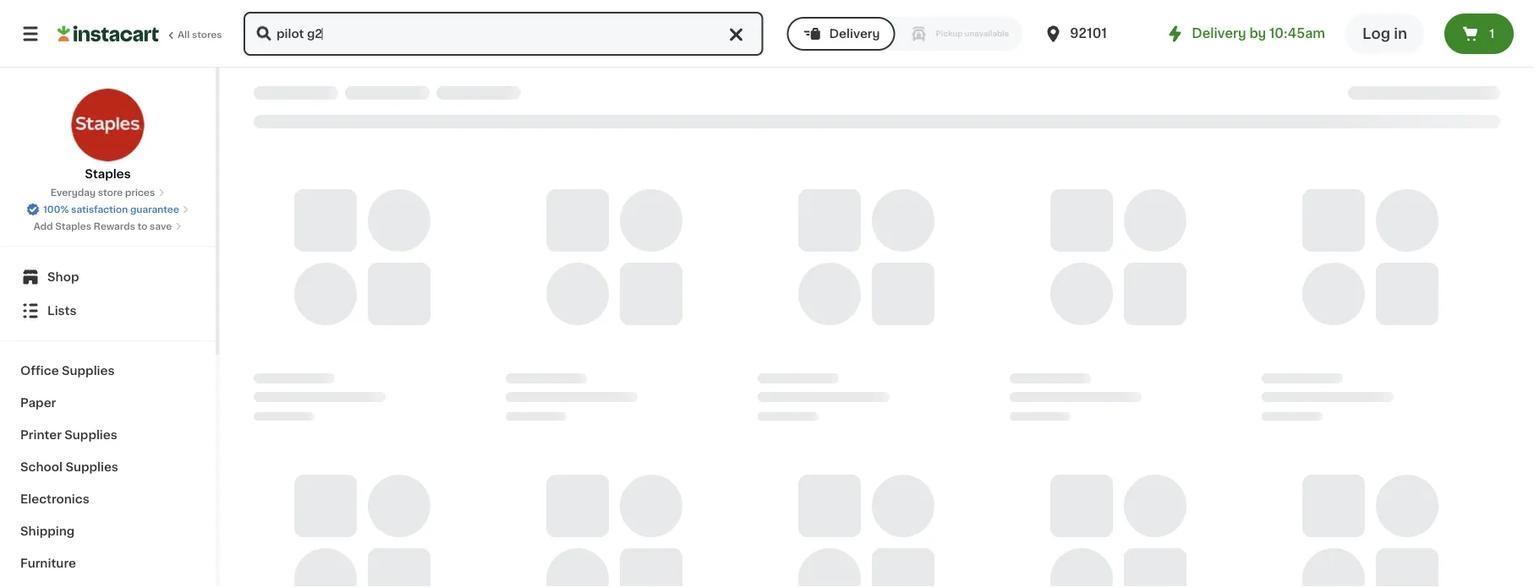 Task type: describe. For each thing, give the bounding box(es) containing it.
supplies for office supplies
[[62, 365, 115, 377]]

100% satisfaction guarantee button
[[26, 200, 189, 217]]

paper
[[20, 397, 56, 409]]

store
[[98, 188, 123, 197]]

satisfaction
[[71, 205, 128, 214]]

printer
[[20, 430, 62, 441]]

everyday store prices link
[[51, 186, 165, 200]]

in
[[1394, 27, 1407, 41]]

delivery for delivery
[[829, 28, 880, 40]]

staples link
[[71, 88, 145, 183]]

paper link
[[10, 387, 206, 419]]

lists
[[47, 305, 76, 317]]

100% satisfaction guarantee
[[43, 205, 179, 214]]

1 button
[[1444, 14, 1514, 54]]

delivery by 10:45am
[[1192, 27, 1325, 40]]

add
[[34, 222, 53, 231]]

shop
[[47, 271, 79, 283]]

Search field
[[244, 12, 763, 56]]

electronics
[[20, 494, 89, 506]]

all stores
[[178, 30, 222, 39]]

1
[[1490, 28, 1495, 40]]

rewards
[[94, 222, 135, 231]]

shop link
[[10, 260, 206, 294]]

everyday store prices
[[51, 188, 155, 197]]

log
[[1363, 27, 1390, 41]]

prices
[[125, 188, 155, 197]]

log in
[[1363, 27, 1407, 41]]

delivery for delivery by 10:45am
[[1192, 27, 1246, 40]]

10:45am
[[1269, 27, 1325, 40]]

office supplies
[[20, 365, 115, 377]]

guarantee
[[130, 205, 179, 214]]

staples logo image
[[71, 88, 145, 162]]

everyday
[[51, 188, 96, 197]]

all stores link
[[58, 10, 223, 58]]



Task type: vqa. For each thing, say whether or not it's contained in the screenshot.
The "Service Type" "group"
yes



Task type: locate. For each thing, give the bounding box(es) containing it.
all
[[178, 30, 190, 39]]

staples up everyday store prices link
[[85, 168, 131, 180]]

log in button
[[1346, 14, 1424, 54]]

office
[[20, 365, 59, 377]]

100%
[[43, 205, 69, 214]]

supplies
[[62, 365, 115, 377], [64, 430, 117, 441], [65, 462, 118, 474]]

instacart logo image
[[58, 24, 159, 44]]

shipping link
[[10, 516, 206, 548]]

printer supplies link
[[10, 419, 206, 452]]

school
[[20, 462, 63, 474]]

school supplies
[[20, 462, 118, 474]]

school supplies link
[[10, 452, 206, 484]]

to
[[137, 222, 147, 231]]

by
[[1249, 27, 1266, 40]]

delivery
[[1192, 27, 1246, 40], [829, 28, 880, 40]]

delivery by 10:45am link
[[1165, 24, 1325, 44]]

staples down 100%
[[55, 222, 91, 231]]

supplies for printer supplies
[[64, 430, 117, 441]]

1 horizontal spatial delivery
[[1192, 27, 1246, 40]]

shipping
[[20, 526, 75, 538]]

92101
[[1070, 27, 1107, 40]]

supplies inside school supplies "link"
[[65, 462, 118, 474]]

0 horizontal spatial delivery
[[829, 28, 880, 40]]

delivery inside delivery by 10:45am link
[[1192, 27, 1246, 40]]

delivery button
[[787, 17, 895, 51]]

0 vertical spatial staples
[[85, 168, 131, 180]]

supplies down paper link
[[64, 430, 117, 441]]

printer supplies
[[20, 430, 117, 441]]

supplies for school supplies
[[65, 462, 118, 474]]

supplies inside the printer supplies link
[[64, 430, 117, 441]]

supplies inside office supplies link
[[62, 365, 115, 377]]

2 vertical spatial supplies
[[65, 462, 118, 474]]

service type group
[[787, 17, 1023, 51]]

92101 button
[[1043, 10, 1145, 58]]

furniture
[[20, 558, 76, 570]]

delivery inside delivery button
[[829, 28, 880, 40]]

1 vertical spatial staples
[[55, 222, 91, 231]]

lists link
[[10, 294, 206, 328]]

stores
[[192, 30, 222, 39]]

staples inside add staples rewards to save link
[[55, 222, 91, 231]]

office supplies link
[[10, 355, 206, 387]]

save
[[150, 222, 172, 231]]

staples inside 'staples' "link"
[[85, 168, 131, 180]]

add staples rewards to save
[[34, 222, 172, 231]]

0 vertical spatial supplies
[[62, 365, 115, 377]]

staples
[[85, 168, 131, 180], [55, 222, 91, 231]]

supplies up electronics "link"
[[65, 462, 118, 474]]

furniture link
[[10, 548, 206, 580]]

electronics link
[[10, 484, 206, 516]]

supplies up paper link
[[62, 365, 115, 377]]

1 vertical spatial supplies
[[64, 430, 117, 441]]

add staples rewards to save link
[[34, 220, 182, 233]]

None search field
[[242, 10, 765, 58]]



